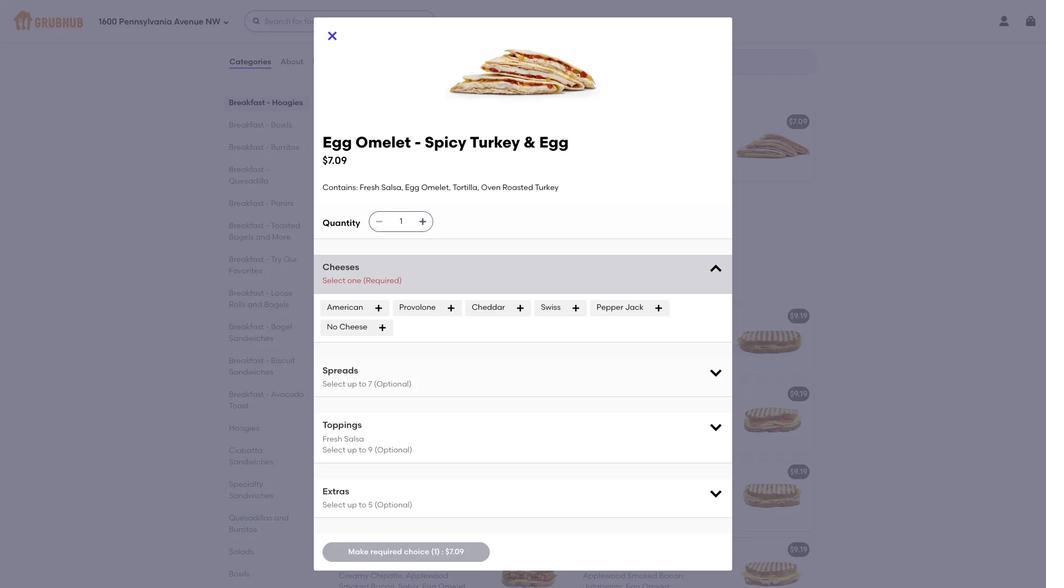 Task type: describe. For each thing, give the bounding box(es) containing it.
$9.19 for egg omelet - ham image
[[546, 390, 564, 399]]

sandwiches inside breakfast - biscuit sandwiches
[[229, 368, 274, 377]]

turkey inside the contains: garlic aioli, plain cream cheese, spinach, tomato, egg omelet, tortilla, oven roasted turkey
[[453, 155, 477, 164]]

turkey inside egg omelet - spicy turkey & egg $7.09
[[470, 133, 520, 151]]

bacon for contains: pepper jack, panini bread, creamy chipotle, applewood smoked bacon, salsa, egg omelet
[[465, 546, 489, 555]]

cheddar,
[[376, 16, 411, 25]]

egg inside the contains: garlic aioli, plain cream cheese, spinach, tomato, egg omelet, tortilla, oven roasted turkey
[[437, 143, 452, 153]]

cheese
[[340, 323, 368, 332]]

contains: inside the contains: panini bread, applewood smoked bacon, egg omelet
[[339, 327, 375, 336]]

pepper left the jack
[[597, 303, 624, 313]]

spreads
[[323, 366, 358, 376]]

avenue
[[174, 17, 204, 27]]

egg inside "contains: fresh salsa, egg omelet, tortilla, oven roasted turkey"
[[422, 210, 436, 220]]

toast
[[229, 402, 249, 411]]

bread, inside the contains: pepper jack, panini bread, applewood smoked bacon, jalapenos, egg omelet
[[696, 561, 720, 570]]

egg omelet - spicy bacon image
[[733, 538, 815, 589]]

egg omelet - southwest chipotle bacon
[[339, 546, 489, 555]]

applewood inside the contains: pepper jack, panini bread, applewood smoked bacon, jalapenos, egg omelet
[[583, 572, 626, 581]]

choice
[[404, 548, 430, 557]]

pennsylvania
[[119, 17, 172, 27]]

meat, inside button
[[427, 483, 448, 492]]

bacon, inside the contains: panini bread, applewood smoked bacon, egg omelet
[[371, 338, 397, 347]]

salsa
[[344, 435, 364, 444]]

1 horizontal spatial $7.09
[[446, 548, 464, 557]]

breakfast - toasted bagels and more
[[229, 221, 301, 242]]

contains: up quantity
[[323, 183, 358, 193]]

no cheese
[[327, 323, 368, 332]]

panini inside contains: pepper jack, panini bread, creamy chipotle, applewood smoked bacon, salsa, egg omelet
[[427, 561, 450, 570]]

cream
[[440, 132, 466, 142]]

breakfast for breakfast - panini tab
[[229, 199, 264, 208]]

honey
[[634, 390, 658, 399]]

omelet, inside "contains: fresh salsa, egg omelet, tortilla, oven roasted turkey"
[[438, 210, 468, 220]]

pepper for contains: pepper jack, panini bread, creamy chipotle, applewood smoked bacon, salsa, egg omelet
[[376, 561, 403, 570]]

quesadilla inside tab
[[229, 177, 269, 186]]

breakfast for breakfast - quesadilla tab
[[229, 165, 264, 174]]

egg omelet - oven roasted turkey image
[[489, 461, 570, 531]]

breakfast - loose rolls and bagels
[[229, 289, 293, 310]]

ham
[[390, 390, 408, 399]]

breakfast for breakfast - bagel sandwiches tab
[[229, 323, 264, 332]]

smoked for bacon
[[435, 312, 465, 321]]

required
[[371, 548, 402, 557]]

tortilla
[[370, 27, 395, 36]]

roasted inside "contains: fresh salsa, egg omelet, tortilla, oven roasted turkey"
[[389, 221, 420, 231]]

cheeses select one (required)
[[323, 262, 402, 286]]

- inside breakfast - loose rolls and bagels
[[266, 289, 269, 298]]

avocado
[[271, 390, 304, 400]]

quesadillas and burritos tab
[[229, 513, 305, 536]]

salsa, inside contains: pepper jack, panini bread, creamy chipotle, applewood smoked bacon, salsa, egg omelet
[[399, 583, 421, 589]]

about button
[[280, 43, 304, 82]]

extras
[[323, 487, 350, 497]]

egg omelet - applewood smoked bacon image
[[489, 305, 570, 375]]

breakfast - avocado toast tab
[[229, 389, 305, 412]]

contains: pepper jack, panini bread, applewood smoked bacon, jalapenos, egg omelet
[[583, 561, 720, 589]]

omelet inside the contains: panini bread, applewood smoked bacon, egg omelet
[[415, 338, 443, 347]]

and for more
[[256, 233, 270, 242]]

up for spreads
[[348, 380, 357, 389]]

american
[[327, 303, 363, 313]]

contains: panini bread, meat, egg omelet button
[[333, 461, 570, 531]]

nw
[[206, 17, 221, 27]]

breakfast - burritos tab
[[229, 142, 305, 153]]

$9.19 for bottom egg omelet - egg image
[[791, 312, 808, 321]]

salsa, inside button
[[398, 210, 420, 220]]

ciabatta sandwiches tab
[[229, 445, 305, 468]]

pepper jack
[[597, 303, 644, 313]]

$7.09 inside egg omelet - spicy turkey & egg $7.09
[[323, 154, 347, 167]]

7
[[369, 380, 372, 389]]

specialty sandwiches
[[229, 480, 274, 501]]

bread, for egg omelet - oven roasted turkey image
[[401, 483, 425, 492]]

applewood inside the contains: panini bread, applewood smoked bacon, egg omelet
[[427, 327, 470, 336]]

turkey inside "contains: fresh salsa, egg omelet, tortilla, oven roasted turkey"
[[422, 221, 445, 231]]

1 vertical spatial tortilla,
[[453, 183, 480, 193]]

contains: cheddar, fresh salsa, egg omelet, tortilla burrito
[[339, 16, 473, 36]]

$7.09 inside button
[[790, 117, 808, 126]]

omelet inside contains: pepper jack, panini bread, creamy chipotle, applewood smoked bacon, salsa, egg omelet
[[439, 583, 466, 589]]

egg inside the contains: panini bread, applewood smoked bacon, egg omelet
[[399, 338, 413, 347]]

breakfast for breakfast - bowls tab
[[229, 121, 264, 130]]

quesadillas and burritos
[[229, 514, 289, 535]]

smoked for bacon,
[[339, 338, 369, 347]]

bacon for contains: panini bread, applewood smoked bacon, egg omelet
[[467, 312, 491, 321]]

to for spreads
[[359, 380, 367, 389]]

breakfast - try our favorites
[[229, 255, 298, 276]]

make
[[348, 548, 369, 557]]

patty
[[618, 494, 637, 503]]

extras select up to 5 (optional)
[[323, 487, 413, 510]]

contains: inside the contains: pepper jack, panini bread, applewood smoked bacon, jalapenos, egg omelet
[[583, 561, 619, 570]]

0 vertical spatial egg omelet - egg
[[339, 0, 405, 10]]

&
[[524, 133, 536, 151]]

egg omelet - spicy turkey & egg $7.09
[[323, 133, 569, 167]]

contains: panini bread, egg omelet, sausage patty
[[583, 483, 717, 503]]

jack
[[626, 303, 644, 313]]

pepper for contains: pepper jack, panini bread, applewood smoked bacon, jalapenos, egg omelet
[[621, 561, 647, 570]]

egg inside contains: cheddar, fresh salsa, egg omelet, tortilla burrito
[[458, 16, 473, 25]]

bowls tab
[[229, 569, 305, 581]]

categories button
[[229, 43, 272, 82]]

sandwiches inside breakfast - bagel sandwiches
[[229, 334, 274, 344]]

select for spreads
[[323, 380, 346, 389]]

breakfast for breakfast - toasted bagels and more tab
[[229, 221, 264, 231]]

jalapenos,
[[583, 583, 625, 589]]

sausage
[[583, 494, 616, 503]]

up for extras
[[348, 501, 357, 510]]

breakfast - biscuit sandwiches tab
[[229, 356, 305, 378]]

$7.09 button
[[577, 110, 815, 181]]

try
[[271, 255, 282, 264]]

our
[[284, 255, 298, 264]]

omelet, inside contains: panini bread, egg omelet, sausage patty
[[688, 483, 717, 492]]

1 vertical spatial oven
[[482, 183, 501, 193]]

toppings
[[323, 421, 362, 431]]

tortilla, inside the contains: garlic aioli, plain cream cheese, spinach, tomato, egg omelet, tortilla, oven roasted turkey
[[370, 155, 397, 164]]

breakfast - hoagies
[[229, 98, 303, 107]]

bacon, inside the contains: pepper jack, panini bread, applewood smoked bacon, jalapenos, egg omelet
[[660, 572, 686, 581]]

breakfast up american
[[332, 280, 388, 294]]

contains: panini bread, applewood smoked bacon, egg omelet
[[339, 327, 470, 347]]

no
[[327, 323, 338, 332]]

3 sandwiches from the top
[[229, 458, 274, 467]]

breakfast - panini tab
[[229, 198, 305, 209]]

(optional) for extras
[[375, 501, 413, 510]]

egg omelet - garlic smoked turkey & egg image
[[489, 110, 570, 181]]

cheese,
[[339, 143, 369, 153]]

4 sandwiches from the top
[[229, 492, 274, 501]]

oven inside the contains: garlic aioli, plain cream cheese, spinach, tomato, egg omelet, tortilla, oven roasted turkey
[[399, 155, 419, 164]]

1 horizontal spatial breakfast - quesadilla
[[332, 85, 461, 99]]

(optional) for spreads
[[374, 380, 412, 389]]

meat, for ham
[[427, 405, 448, 414]]

fresh inside toppings fresh salsa select up to 9 (optional)
[[323, 435, 343, 444]]

smoked for turkey
[[660, 390, 690, 399]]

breakfast - avocado toast
[[229, 390, 304, 411]]

main navigation navigation
[[0, 0, 1047, 43]]

egg inside contains: pepper jack, panini bread, creamy chipotle, applewood smoked bacon, salsa, egg omelet
[[423, 583, 437, 589]]

egg omelet - honey smoked turkey
[[583, 390, 716, 399]]

chipotle,
[[371, 572, 404, 581]]

southwest
[[390, 546, 429, 555]]

bread, for egg omelet - sausage patty image
[[645, 483, 670, 492]]

ciabatta sandwiches
[[229, 447, 274, 467]]

one
[[348, 277, 362, 286]]

5
[[369, 501, 373, 510]]

fresh inside button
[[376, 210, 396, 220]]

egg omelet - southwest chipotle bacon image
[[489, 538, 570, 589]]

quantity
[[323, 218, 361, 229]]

1 vertical spatial roasted
[[503, 183, 534, 193]]

- inside egg omelet - spicy turkey & egg $7.09
[[415, 133, 421, 151]]

omelet inside the contains: pepper jack, panini bread, applewood smoked bacon, jalapenos, egg omelet
[[643, 583, 670, 589]]

aioli,
[[401, 132, 418, 142]]

spinach,
[[371, 143, 403, 153]]



Task type: locate. For each thing, give the bounding box(es) containing it.
(1)
[[431, 548, 440, 557]]

contains: panini bread, meat, egg omelet down honey
[[583, 405, 709, 425]]

0 vertical spatial burritos
[[271, 143, 299, 152]]

0 horizontal spatial breakfast - panini
[[229, 199, 294, 208]]

1 jack, from the left
[[405, 561, 425, 570]]

breakfast - quesadilla down 'breakfast - burritos'
[[229, 165, 269, 186]]

more
[[272, 233, 291, 242]]

omelet inside egg omelet - spicy turkey & egg $7.09
[[356, 133, 411, 151]]

breakfast inside breakfast - loose rolls and bagels
[[229, 289, 264, 298]]

omelet
[[356, 0, 383, 10], [356, 133, 411, 151], [356, 312, 383, 321], [600, 312, 627, 321], [415, 338, 443, 347], [356, 390, 383, 399], [600, 390, 627, 399], [339, 416, 367, 425], [583, 416, 611, 425], [339, 494, 367, 503], [356, 546, 383, 555], [439, 583, 466, 589], [643, 583, 670, 589]]

applewood
[[390, 312, 433, 321], [427, 327, 470, 336], [406, 572, 449, 581], [583, 572, 626, 581]]

sandwiches down ciabatta
[[229, 458, 274, 467]]

0 vertical spatial $7.09
[[790, 117, 808, 126]]

0 vertical spatial bacon,
[[371, 338, 397, 347]]

1 sandwiches from the top
[[229, 334, 274, 344]]

contains: panini bread, meat, egg omelet for honey
[[583, 405, 709, 425]]

contains: panini bread, meat, egg omelet down ham
[[339, 405, 464, 425]]

jack, inside contains: pepper jack, panini bread, creamy chipotle, applewood smoked bacon, salsa, egg omelet
[[405, 561, 425, 570]]

svg image
[[1025, 15, 1038, 28], [252, 17, 261, 26], [223, 19, 229, 25], [326, 29, 339, 42], [375, 217, 384, 226], [419, 217, 428, 226], [447, 304, 456, 313], [516, 304, 525, 313], [379, 324, 387, 332], [709, 486, 724, 501]]

cheddar
[[472, 303, 505, 313]]

to inside toppings fresh salsa select up to 9 (optional)
[[359, 446, 367, 455]]

2 vertical spatial tortilla,
[[339, 221, 366, 231]]

breakfast down the breakfast - bowls
[[229, 143, 264, 152]]

up down salsa
[[348, 446, 357, 455]]

salads tab
[[229, 547, 305, 558]]

smoked inside the contains: pepper jack, panini bread, applewood smoked bacon, jalapenos, egg omelet
[[628, 572, 658, 581]]

breakfast up 'breakfast - burritos'
[[229, 121, 264, 130]]

select inside toppings fresh salsa select up to 9 (optional)
[[323, 446, 346, 455]]

1 vertical spatial and
[[248, 300, 262, 310]]

1 vertical spatial (optional)
[[375, 446, 413, 455]]

2 jack, from the left
[[649, 561, 670, 570]]

to left 7
[[359, 380, 367, 389]]

applewood up the jalapenos,
[[583, 572, 626, 581]]

select down the extras
[[323, 501, 346, 510]]

2 to from the top
[[359, 446, 367, 455]]

2 vertical spatial roasted
[[389, 221, 420, 231]]

breakfast - loose rolls and bagels tab
[[229, 288, 305, 311]]

to left the 9
[[359, 446, 367, 455]]

roasted
[[420, 155, 451, 164], [503, 183, 534, 193], [389, 221, 420, 231]]

0 horizontal spatial $7.09
[[323, 154, 347, 167]]

tomato,
[[405, 143, 435, 153]]

0 vertical spatial breakfast - quesadilla
[[332, 85, 461, 99]]

1 vertical spatial bowls
[[229, 570, 250, 580]]

1600 pennsylvania avenue nw
[[99, 17, 221, 27]]

to left 5
[[359, 501, 367, 510]]

fresh down toppings
[[323, 435, 343, 444]]

bacon, inside contains: pepper jack, panini bread, creamy chipotle, applewood smoked bacon, salsa, egg omelet
[[371, 583, 397, 589]]

2 vertical spatial to
[[359, 501, 367, 510]]

3 select from the top
[[323, 446, 346, 455]]

and inside quesadillas and burritos
[[274, 514, 289, 523]]

creamy
[[339, 572, 369, 581]]

smoked
[[435, 312, 465, 321], [339, 338, 369, 347], [660, 390, 690, 399], [628, 572, 658, 581], [339, 583, 369, 589]]

jack, for applewood
[[405, 561, 425, 570]]

breakfast up the breakfast - bowls
[[229, 98, 265, 107]]

1 up from the top
[[348, 380, 357, 389]]

panini inside the contains: panini bread, applewood smoked bacon, egg omelet
[[376, 327, 399, 336]]

2 select from the top
[[323, 380, 346, 389]]

quesadilla
[[398, 85, 461, 99], [229, 177, 269, 186]]

2 up from the top
[[348, 446, 357, 455]]

0 vertical spatial breakfast - panini
[[229, 199, 294, 208]]

1 vertical spatial up
[[348, 446, 357, 455]]

select for cheeses
[[323, 277, 346, 286]]

contains: up toppings
[[339, 405, 375, 414]]

0 vertical spatial bacon
[[467, 312, 491, 321]]

breakfast for breakfast - loose rolls and bagels tab
[[229, 289, 264, 298]]

contains: fresh salsa, egg omelet, tortilla, oven roasted turkey inside contains: fresh salsa, egg omelet, tortilla, oven roasted turkey button
[[339, 210, 468, 231]]

egg omelet - egg image
[[489, 0, 570, 64], [733, 305, 815, 375]]

2 vertical spatial bacon,
[[371, 583, 397, 589]]

1 horizontal spatial burritos
[[271, 143, 299, 152]]

contains: inside "contains: fresh salsa, egg omelet, tortilla, oven roasted turkey"
[[339, 210, 375, 220]]

bowls
[[271, 121, 292, 130], [229, 570, 250, 580]]

$9.19 for "egg omelet - honey smoked turkey" image
[[791, 390, 808, 399]]

breakfast inside the breakfast - avocado toast
[[229, 390, 264, 400]]

breakfast down 'breakfast - burritos'
[[229, 165, 264, 174]]

breakfast down rolls
[[229, 323, 264, 332]]

0 horizontal spatial burritos
[[229, 526, 257, 535]]

1 horizontal spatial egg omelet - egg
[[583, 312, 649, 321]]

(optional) inside extras select up to 5 (optional)
[[375, 501, 413, 510]]

pepper inside contains: pepper jack, panini bread, creamy chipotle, applewood smoked bacon, salsa, egg omelet
[[376, 561, 403, 570]]

breakfast down reviews button
[[332, 85, 388, 99]]

2 vertical spatial $7.09
[[446, 548, 464, 557]]

burritos down breakfast - bowls tab
[[271, 143, 299, 152]]

omelet, inside the contains: garlic aioli, plain cream cheese, spinach, tomato, egg omelet, tortilla, oven roasted turkey
[[339, 155, 369, 164]]

2 horizontal spatial tortilla,
[[453, 183, 480, 193]]

select
[[323, 277, 346, 286], [323, 380, 346, 389], [323, 446, 346, 455], [323, 501, 346, 510]]

burrito
[[397, 27, 422, 36]]

(optional) inside toppings fresh salsa select up to 9 (optional)
[[375, 446, 413, 455]]

roasted inside the contains: garlic aioli, plain cream cheese, spinach, tomato, egg omelet, tortilla, oven roasted turkey
[[420, 155, 451, 164]]

breakfast - biscuit sandwiches
[[229, 357, 295, 377]]

breakfast - bagel sandwiches tab
[[229, 322, 305, 345]]

to for extras
[[359, 501, 367, 510]]

chipotle
[[431, 546, 463, 555]]

oven
[[399, 155, 419, 164], [482, 183, 501, 193], [368, 221, 387, 231]]

jack, for bacon,
[[649, 561, 670, 570]]

select inside extras select up to 5 (optional)
[[323, 501, 346, 510]]

breakfast inside breakfast - try our favorites
[[229, 255, 264, 264]]

contains: panini bread, meat, egg omelet inside button
[[339, 483, 464, 503]]

smoked inside contains: pepper jack, panini bread, creamy chipotle, applewood smoked bacon, salsa, egg omelet
[[339, 583, 369, 589]]

hoagies up ciabatta
[[229, 424, 260, 434]]

contains: panini bread, meat, egg omelet down the 9
[[339, 483, 464, 503]]

breakfast up breakfast - toasted bagels and more
[[229, 199, 264, 208]]

0 horizontal spatial breakfast - quesadilla
[[229, 165, 269, 186]]

omelet inside button
[[339, 494, 367, 503]]

turkey
[[470, 133, 520, 151], [453, 155, 477, 164], [535, 183, 559, 193], [422, 221, 445, 231], [692, 390, 716, 399]]

garlic
[[376, 132, 399, 142]]

2 vertical spatial and
[[274, 514, 289, 523]]

0 vertical spatial roasted
[[420, 155, 451, 164]]

contains: up the jalapenos,
[[583, 561, 619, 570]]

bread, inside contains: pepper jack, panini bread, creamy chipotle, applewood smoked bacon, salsa, egg omelet
[[452, 561, 476, 570]]

- inside breakfast - bagel sandwiches
[[266, 323, 269, 332]]

0 vertical spatial contains: fresh salsa, egg omelet, tortilla, oven roasted turkey
[[323, 183, 559, 193]]

1 vertical spatial quesadilla
[[229, 177, 269, 186]]

bagels up favorites
[[229, 233, 254, 242]]

favorites
[[229, 267, 263, 276]]

Input item quantity number field
[[389, 212, 413, 232]]

1 vertical spatial burritos
[[229, 526, 257, 535]]

to inside extras select up to 5 (optional)
[[359, 501, 367, 510]]

egg omelet - sausage patty image
[[733, 461, 815, 531]]

1 horizontal spatial roasted
[[420, 155, 451, 164]]

select inside the spreads select up to 7 (optional)
[[323, 380, 346, 389]]

and for bagels
[[248, 300, 262, 310]]

4 select from the top
[[323, 501, 346, 510]]

rolls
[[229, 300, 246, 310]]

contains: up 5
[[339, 483, 375, 492]]

egg omelet - ham & egg image
[[733, 110, 815, 181]]

bread, inside the contains: panini bread, applewood smoked bacon, egg omelet
[[401, 327, 425, 336]]

contains: panini bread, meat, egg omelet for ham
[[339, 405, 464, 425]]

contains: up creamy
[[339, 561, 375, 570]]

1 horizontal spatial egg omelet - egg image
[[733, 305, 815, 375]]

(optional) right 5
[[375, 501, 413, 510]]

0 vertical spatial hoagies
[[272, 98, 303, 107]]

0 vertical spatial oven
[[399, 155, 419, 164]]

(optional)
[[374, 380, 412, 389], [375, 446, 413, 455], [375, 501, 413, 510]]

fresh
[[413, 16, 433, 25], [360, 183, 380, 193], [376, 210, 396, 220], [323, 435, 343, 444]]

to inside the spreads select up to 7 (optional)
[[359, 380, 367, 389]]

quesadillas
[[229, 514, 272, 523]]

contains: up cheese,
[[339, 132, 375, 142]]

1 horizontal spatial hoagies
[[272, 98, 303, 107]]

0 horizontal spatial oven
[[368, 221, 387, 231]]

hoagies
[[272, 98, 303, 107], [229, 424, 260, 434]]

up left 5
[[348, 501, 357, 510]]

toppings fresh salsa select up to 9 (optional)
[[323, 421, 413, 455]]

2 vertical spatial oven
[[368, 221, 387, 231]]

and inside breakfast - toasted bagels and more
[[256, 233, 270, 242]]

egg omelet - spicy turkey & egg image
[[489, 188, 570, 259]]

spreads select up to 7 (optional)
[[323, 366, 412, 389]]

specialty sandwiches tab
[[229, 479, 305, 502]]

about
[[281, 57, 304, 66]]

1 horizontal spatial quesadilla
[[398, 85, 461, 99]]

pepper
[[597, 303, 624, 313], [376, 561, 403, 570], [621, 561, 647, 570]]

ciabatta
[[229, 447, 263, 456]]

bread, inside button
[[401, 483, 425, 492]]

breakfast - bowls tab
[[229, 119, 305, 131]]

breakfast - burritos
[[229, 143, 299, 152]]

provolone
[[399, 303, 436, 313]]

egg
[[339, 0, 354, 10], [390, 0, 405, 10], [458, 16, 473, 25], [323, 133, 352, 151], [540, 133, 569, 151], [437, 143, 452, 153], [405, 183, 420, 193], [422, 210, 436, 220], [339, 312, 354, 321], [583, 312, 598, 321], [634, 312, 649, 321], [399, 338, 413, 347], [339, 390, 354, 399], [583, 390, 598, 399], [450, 405, 464, 414], [694, 405, 709, 414], [450, 483, 464, 492], [671, 483, 686, 492], [339, 546, 354, 555], [423, 583, 437, 589], [626, 583, 641, 589]]

breakfast - hoagies tab
[[229, 97, 305, 109]]

bagel
[[271, 323, 292, 332]]

bagels inside breakfast - loose rolls and bagels
[[264, 300, 289, 310]]

breakfast - quesadilla tab
[[229, 164, 305, 187]]

2 horizontal spatial $7.09
[[790, 117, 808, 126]]

and inside breakfast - loose rolls and bagels
[[248, 300, 262, 310]]

contains: inside the contains: garlic aioli, plain cream cheese, spinach, tomato, egg omelet, tortilla, oven roasted turkey
[[339, 132, 375, 142]]

burritos inside quesadillas and burritos
[[229, 526, 257, 535]]

up inside toppings fresh salsa select up to 9 (optional)
[[348, 446, 357, 455]]

breakfast down breakfast - bagel sandwiches
[[229, 357, 264, 366]]

3 up from the top
[[348, 501, 357, 510]]

contains: left input item quantity number field
[[339, 210, 375, 220]]

meat, for honey
[[671, 405, 693, 414]]

0 vertical spatial tortilla,
[[370, 155, 397, 164]]

egg omelet - ham image
[[489, 383, 570, 453]]

applewood down (1)
[[406, 572, 449, 581]]

$7.09
[[790, 117, 808, 126], [323, 154, 347, 167], [446, 548, 464, 557]]

- inside the breakfast - avocado toast
[[266, 390, 269, 400]]

omelet, inside contains: cheddar, fresh salsa, egg omelet, tortilla burrito
[[339, 27, 369, 36]]

bread, inside contains: panini bread, egg omelet, sausage patty
[[645, 483, 670, 492]]

bagels inside breakfast - toasted bagels and more
[[229, 233, 254, 242]]

burritos down quesadillas
[[229, 526, 257, 535]]

burritos
[[271, 143, 299, 152], [229, 526, 257, 535]]

breakfast inside breakfast - biscuit sandwiches
[[229, 357, 264, 366]]

- inside breakfast - try our favorites
[[266, 255, 269, 264]]

1 vertical spatial bacon
[[465, 546, 489, 555]]

0 vertical spatial up
[[348, 380, 357, 389]]

:
[[442, 548, 444, 557]]

contains:
[[339, 16, 375, 25], [339, 132, 375, 142], [323, 183, 358, 193], [339, 210, 375, 220], [339, 327, 375, 336], [339, 405, 375, 414], [583, 405, 619, 414], [339, 483, 375, 492], [583, 483, 619, 492], [339, 561, 375, 570], [583, 561, 619, 570]]

contains: right 'no'
[[339, 327, 375, 336]]

panini inside the contains: pepper jack, panini bread, applewood smoked bacon, jalapenos, egg omelet
[[671, 561, 694, 570]]

swiss
[[541, 303, 561, 313]]

and right rolls
[[248, 300, 262, 310]]

contains: fresh salsa, egg omelet, tortilla, oven roasted turkey button
[[333, 188, 570, 259]]

breakfast up the toast
[[229, 390, 264, 400]]

breakfast - quesadilla inside breakfast - quesadilla tab
[[229, 165, 269, 186]]

select down spreads
[[323, 380, 346, 389]]

contains: up tortilla
[[339, 16, 375, 25]]

0 horizontal spatial egg omelet - egg
[[339, 0, 405, 10]]

(optional) right the 9
[[375, 446, 413, 455]]

1600
[[99, 17, 117, 27]]

breakfast down breakfast - panini tab
[[229, 221, 264, 231]]

fresh right quantity
[[376, 210, 396, 220]]

egg omelet - applewood smoked bacon
[[339, 312, 491, 321]]

sandwiches up the breakfast - avocado toast at the bottom
[[229, 368, 274, 377]]

applewood down egg omelet - applewood smoked bacon
[[427, 327, 470, 336]]

2 sandwiches from the top
[[229, 368, 274, 377]]

svg image
[[709, 262, 724, 277], [374, 304, 383, 313], [572, 304, 581, 313], [655, 304, 664, 313], [709, 365, 724, 380], [709, 420, 724, 435]]

bread, for "egg omelet - honey smoked turkey" image
[[645, 405, 670, 414]]

loose
[[271, 289, 293, 298]]

toasted
[[271, 221, 301, 231]]

breakfast - toasted bagels and more tab
[[229, 220, 305, 243]]

0 vertical spatial quesadilla
[[398, 85, 461, 99]]

select inside cheeses select one (required)
[[323, 277, 346, 286]]

0 vertical spatial (optional)
[[374, 380, 412, 389]]

quesadilla up the plain
[[398, 85, 461, 99]]

1 horizontal spatial oven
[[399, 155, 419, 164]]

burritos for quesadillas and burritos
[[229, 526, 257, 535]]

sandwiches down specialty
[[229, 492, 274, 501]]

pepper up chipotle,
[[376, 561, 403, 570]]

$9.19 for egg omelet - spicy bacon image
[[791, 546, 808, 555]]

$9.19 for egg omelet - sausage patty image
[[791, 468, 808, 477]]

burritos for breakfast - burritos
[[271, 143, 299, 152]]

- inside breakfast - toasted bagels and more
[[266, 221, 269, 231]]

fresh inside contains: cheddar, fresh salsa, egg omelet, tortilla burrito
[[413, 16, 433, 25]]

jack, inside the contains: pepper jack, panini bread, applewood smoked bacon, jalapenos, egg omelet
[[649, 561, 670, 570]]

contains: panini bread, meat, egg omelet
[[339, 405, 464, 425], [583, 405, 709, 425], [339, 483, 464, 503]]

9
[[369, 446, 373, 455]]

contains: down egg omelet - honey smoked turkey
[[583, 405, 619, 414]]

0 horizontal spatial bagels
[[229, 233, 254, 242]]

2 horizontal spatial oven
[[482, 183, 501, 193]]

egg inside contains: panini bread, egg omelet, sausage patty
[[671, 483, 686, 492]]

bagels down loose
[[264, 300, 289, 310]]

biscuit
[[271, 357, 295, 366]]

breakfast for breakfast - avocado toast tab
[[229, 390, 264, 400]]

1 vertical spatial bagels
[[264, 300, 289, 310]]

0 horizontal spatial jack,
[[405, 561, 425, 570]]

0 vertical spatial and
[[256, 233, 270, 242]]

panini inside tab
[[271, 199, 294, 208]]

0 horizontal spatial bowls
[[229, 570, 250, 580]]

(required)
[[363, 277, 402, 286]]

jack,
[[405, 561, 425, 570], [649, 561, 670, 570]]

0 horizontal spatial egg omelet - egg image
[[489, 0, 570, 64]]

select for extras
[[323, 501, 346, 510]]

1 horizontal spatial tortilla,
[[370, 155, 397, 164]]

pepper inside the contains: pepper jack, panini bread, applewood smoked bacon, jalapenos, egg omelet
[[621, 561, 647, 570]]

panini inside contains: panini bread, egg omelet, sausage patty
[[621, 483, 644, 492]]

1 vertical spatial hoagies
[[229, 424, 260, 434]]

-
[[385, 0, 388, 10], [391, 85, 395, 99], [267, 98, 270, 107], [266, 121, 269, 130], [415, 133, 421, 151], [266, 143, 269, 152], [266, 165, 269, 174], [266, 199, 269, 208], [266, 221, 269, 231], [266, 255, 269, 264], [391, 280, 395, 294], [266, 289, 269, 298], [385, 312, 388, 321], [629, 312, 633, 321], [266, 323, 269, 332], [266, 357, 269, 366], [385, 390, 388, 399], [629, 390, 633, 399], [266, 390, 269, 400], [385, 546, 388, 555]]

2 vertical spatial (optional)
[[375, 501, 413, 510]]

bread, for the egg omelet - applewood smoked bacon image
[[401, 327, 425, 336]]

1 vertical spatial $7.09
[[323, 154, 347, 167]]

salsa, inside contains: cheddar, fresh salsa, egg omelet, tortilla burrito
[[435, 16, 457, 25]]

1 vertical spatial egg omelet - egg
[[583, 312, 649, 321]]

$9.19
[[546, 312, 564, 321], [791, 312, 808, 321], [546, 390, 564, 399], [791, 390, 808, 399], [791, 468, 808, 477], [791, 546, 808, 555]]

plain
[[420, 132, 438, 142]]

tortilla, down egg omelet - spicy turkey & egg $7.09 on the top
[[453, 183, 480, 193]]

breakfast - quesadilla up garlic at the top
[[332, 85, 461, 99]]

applewood inside contains: pepper jack, panini bread, creamy chipotle, applewood smoked bacon, salsa, egg omelet
[[406, 572, 449, 581]]

sandwiches up breakfast - biscuit sandwiches
[[229, 334, 274, 344]]

contains: up sausage
[[583, 483, 619, 492]]

fresh up burrito
[[413, 16, 433, 25]]

0 vertical spatial to
[[359, 380, 367, 389]]

0 horizontal spatial tortilla,
[[339, 221, 366, 231]]

0 horizontal spatial quesadilla
[[229, 177, 269, 186]]

1 vertical spatial bacon,
[[660, 572, 686, 581]]

tortilla, down spinach,
[[370, 155, 397, 164]]

omelet,
[[339, 27, 369, 36], [339, 155, 369, 164], [422, 183, 451, 193], [438, 210, 468, 220], [688, 483, 717, 492]]

- inside breakfast - biscuit sandwiches
[[266, 357, 269, 366]]

1 to from the top
[[359, 380, 367, 389]]

breakfast - panini inside tab
[[229, 199, 294, 208]]

hoagies tab
[[229, 423, 305, 435]]

(optional) up ham
[[374, 380, 412, 389]]

breakfast for breakfast - hoagies tab at the left
[[229, 98, 265, 107]]

applewood up the contains: panini bread, applewood smoked bacon, egg omelet
[[390, 312, 433, 321]]

breakfast inside breakfast - toasted bagels and more
[[229, 221, 264, 231]]

sandwiches
[[229, 334, 274, 344], [229, 368, 274, 377], [229, 458, 274, 467], [229, 492, 274, 501]]

select down cheeses on the top left of the page
[[323, 277, 346, 286]]

quesadilla up breakfast - panini tab
[[229, 177, 269, 186]]

(optional) inside the spreads select up to 7 (optional)
[[374, 380, 412, 389]]

breakfast up rolls
[[229, 289, 264, 298]]

1 vertical spatial to
[[359, 446, 367, 455]]

bread,
[[401, 327, 425, 336], [401, 405, 425, 414], [645, 405, 670, 414], [401, 483, 425, 492], [645, 483, 670, 492], [452, 561, 476, 570], [696, 561, 720, 570]]

breakfast - panini up provolone
[[332, 280, 435, 294]]

0 vertical spatial bagels
[[229, 233, 254, 242]]

up
[[348, 380, 357, 389], [348, 446, 357, 455], [348, 501, 357, 510]]

egg omelet - egg
[[339, 0, 405, 10], [583, 312, 649, 321]]

contains: inside contains: pepper jack, panini bread, creamy chipotle, applewood smoked bacon, salsa, egg omelet
[[339, 561, 375, 570]]

breakfast inside breakfast - bagel sandwiches
[[229, 323, 264, 332]]

breakfast - try our favorites tab
[[229, 254, 305, 277]]

0 horizontal spatial roasted
[[389, 221, 420, 231]]

contains: inside contains: cheddar, fresh salsa, egg omelet, tortilla burrito
[[339, 16, 375, 25]]

and left more
[[256, 233, 270, 242]]

$9.19 for the egg omelet - applewood smoked bacon image
[[546, 312, 564, 321]]

0 vertical spatial egg omelet - egg image
[[489, 0, 570, 64]]

3 to from the top
[[359, 501, 367, 510]]

2 horizontal spatial roasted
[[503, 183, 534, 193]]

bread, for egg omelet - ham image
[[401, 405, 425, 414]]

bowls down breakfast - hoagies tab at the left
[[271, 121, 292, 130]]

1 vertical spatial egg omelet - egg image
[[733, 305, 815, 375]]

breakfast for breakfast - biscuit sandwiches tab
[[229, 357, 264, 366]]

egg inside the contains: pepper jack, panini bread, applewood smoked bacon, jalapenos, egg omelet
[[626, 583, 641, 589]]

1 vertical spatial breakfast - quesadilla
[[229, 165, 269, 186]]

1 horizontal spatial breakfast - panini
[[332, 280, 435, 294]]

contains: garlic aioli, plain cream cheese, spinach, tomato, egg omelet, tortilla, oven roasted turkey
[[339, 132, 477, 164]]

egg omelet - honey smoked turkey image
[[733, 383, 815, 453]]

spicy
[[425, 133, 467, 151]]

panini inside button
[[376, 483, 399, 492]]

0 vertical spatial bowls
[[271, 121, 292, 130]]

cheeses
[[323, 262, 360, 273]]

up inside the spreads select up to 7 (optional)
[[348, 380, 357, 389]]

breakfast for breakfast - burritos tab
[[229, 143, 264, 152]]

1 horizontal spatial jack,
[[649, 561, 670, 570]]

tortilla, inside "contains: fresh salsa, egg omelet, tortilla, oven roasted turkey"
[[339, 221, 366, 231]]

bowls down salads
[[229, 570, 250, 580]]

contains: inside contains: panini bread, egg omelet, sausage patty
[[583, 483, 619, 492]]

tortilla, up cheeses on the top left of the page
[[339, 221, 366, 231]]

0 horizontal spatial hoagies
[[229, 424, 260, 434]]

1 vertical spatial contains: fresh salsa, egg omelet, tortilla, oven roasted turkey
[[339, 210, 468, 231]]

breakfast for breakfast - try our favorites tab
[[229, 255, 264, 264]]

reviews button
[[312, 43, 344, 82]]

breakfast - panini up breakfast - toasted bagels and more
[[229, 199, 294, 208]]

up left 7
[[348, 380, 357, 389]]

select down salsa
[[323, 446, 346, 455]]

and right quesadillas
[[274, 514, 289, 523]]

1 select from the top
[[323, 277, 346, 286]]

egg omelet - ham
[[339, 390, 408, 399]]

to
[[359, 380, 367, 389], [359, 446, 367, 455], [359, 501, 367, 510]]

breakfast - bowls
[[229, 121, 292, 130]]

oven inside "contains: fresh salsa, egg omelet, tortilla, oven roasted turkey"
[[368, 221, 387, 231]]

categories
[[230, 57, 271, 66]]

reviews
[[313, 57, 343, 66]]

1 horizontal spatial bagels
[[264, 300, 289, 310]]

up inside extras select up to 5 (optional)
[[348, 501, 357, 510]]

specialty
[[229, 480, 263, 490]]

1 vertical spatial breakfast - panini
[[332, 280, 435, 294]]

pepper up the jalapenos,
[[621, 561, 647, 570]]

smoked inside the contains: panini bread, applewood smoked bacon, egg omelet
[[339, 338, 369, 347]]

fresh down cheese,
[[360, 183, 380, 193]]

2 vertical spatial up
[[348, 501, 357, 510]]

hoagies up breakfast - bowls tab
[[272, 98, 303, 107]]

salads
[[229, 548, 254, 557]]

bagels
[[229, 233, 254, 242], [264, 300, 289, 310]]

make required choice (1) : $7.09
[[348, 548, 464, 557]]

breakfast up favorites
[[229, 255, 264, 264]]

1 horizontal spatial bowls
[[271, 121, 292, 130]]

contains: garlic aioli, plain cream cheese, spinach, tomato, egg omelet, tortilla, oven roasted turkey button
[[333, 110, 570, 181]]



Task type: vqa. For each thing, say whether or not it's contained in the screenshot.
About button
yes



